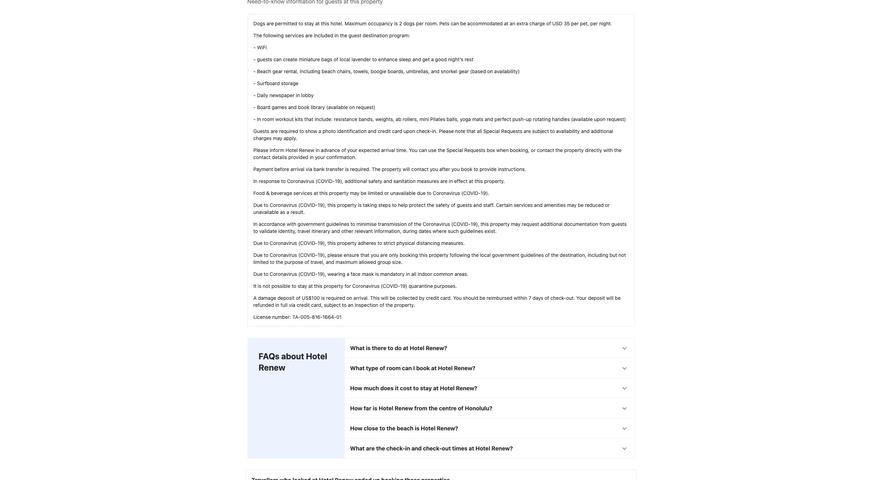 Task type: locate. For each thing, give the bounding box(es) containing it.
can inside please inform hotel renew in advance of your expected arrival time. you can use the special requests box when booking, or contact the property directly with the contact details provided in your confirmation.
[[419, 147, 427, 153]]

how much does it cost to stay at hotel renew? button
[[345, 379, 635, 399]]

government down exist.
[[493, 252, 520, 258]]

hotel up provided
[[286, 147, 298, 153]]

card
[[393, 128, 403, 134]]

1 gear from the left
[[273, 68, 283, 74]]

night.
[[600, 20, 613, 26]]

1 horizontal spatial local
[[481, 252, 491, 258]]

1 vertical spatial an
[[348, 302, 354, 308]]

1 horizontal spatial additional
[[541, 221, 563, 227]]

0 horizontal spatial room
[[263, 116, 274, 122]]

1 vertical spatial room
[[387, 365, 401, 372]]

with inside please inform hotel renew in advance of your expected arrival time. you can use the special requests box when booking, or contact the property directly with the contact details provided in your confirmation.
[[604, 147, 613, 153]]

2 vertical spatial services
[[514, 202, 533, 208]]

enhance
[[379, 56, 398, 62]]

1 horizontal spatial credit
[[378, 128, 391, 134]]

on for arrival.
[[347, 295, 352, 301]]

(covid-
[[316, 178, 335, 184], [462, 190, 481, 196], [299, 202, 318, 208], [452, 221, 471, 227], [299, 240, 318, 246], [299, 252, 318, 258], [299, 271, 318, 277], [381, 283, 401, 289]]

0 vertical spatial please
[[439, 128, 454, 134]]

special down perfect
[[484, 128, 500, 134]]

identification
[[337, 128, 367, 134]]

(available
[[327, 104, 348, 110], [572, 116, 593, 122]]

the inside in accordance with government guidelines to minimise transmission of the coronavirus (covid-19), this property may request additional documentation from guests to validate identity, travel itinerary and other relevant information, during dates where such guidelines exist.
[[414, 221, 422, 227]]

what
[[350, 345, 365, 352], [350, 365, 365, 372], [350, 446, 365, 452]]

additional down the required.
[[345, 178, 367, 184]]

kits
[[295, 116, 303, 122]]

how inside 'dropdown button'
[[350, 426, 363, 432]]

hotel
[[286, 147, 298, 153], [410, 345, 425, 352], [306, 352, 327, 362], [438, 365, 453, 372], [440, 386, 455, 392], [379, 406, 394, 412], [421, 426, 436, 432], [476, 446, 491, 452]]

1 vertical spatial not
[[263, 283, 270, 289]]

0 horizontal spatial beach
[[322, 68, 336, 74]]

including left but
[[588, 252, 609, 258]]

bands,
[[359, 116, 374, 122]]

be
[[461, 20, 466, 26], [361, 190, 367, 196], [578, 202, 584, 208], [390, 295, 396, 301], [480, 295, 486, 301], [615, 295, 621, 301]]

is down how far is hotel renew from the centre of honolulu?
[[415, 426, 420, 432]]

property. down collected
[[395, 302, 415, 308]]

beach inside 'dropdown button'
[[397, 426, 414, 432]]

may inside due to coronavirus (covid-19), this property is taking steps to help protect the safety of guests and staff. certain services and amenities may be reduced or unavailable as a result.
[[568, 202, 577, 208]]

government inside due to coronavirus (covid-19), please ensure that you are only booking this property following the local government guidelines of the destination, including but not limited to the purpose of travel, and maximum allowed group size.
[[493, 252, 520, 258]]

0 horizontal spatial subject
[[324, 302, 341, 308]]

that up allowed
[[361, 252, 370, 258]]

additional inside guests are required to show a photo identification and credit card upon check-in. please note that all special requests are subject to availability and additional charges may apply.
[[591, 128, 614, 134]]

unavailable inside due to coronavirus (covid-19), this property is taking steps to help protect the safety of guests and staff. certain services and amenities may be reduced or unavailable as a result.
[[254, 209, 279, 215]]

limited inside due to coronavirus (covid-19), please ensure that you are only booking this property following the local government guidelines of the destination, including but not limited to the purpose of travel, and maximum allowed group size.
[[254, 259, 269, 265]]

19), for is
[[318, 202, 326, 208]]

(covid- up travel,
[[299, 252, 318, 258]]

provided
[[289, 154, 309, 160]]

size.
[[392, 259, 403, 265]]

deposit up full
[[278, 295, 295, 301]]

at
[[316, 20, 320, 26], [504, 20, 509, 26], [469, 178, 474, 184], [314, 190, 318, 196], [309, 283, 313, 289], [403, 345, 409, 352], [432, 365, 437, 372], [434, 386, 439, 392], [469, 446, 475, 452]]

0 horizontal spatial per
[[416, 20, 424, 26]]

0 horizontal spatial government
[[298, 221, 325, 227]]

property
[[565, 147, 584, 153], [382, 166, 402, 172], [329, 190, 349, 196], [337, 202, 357, 208], [491, 221, 510, 227], [337, 240, 357, 246], [429, 252, 449, 258], [324, 283, 344, 289]]

1 horizontal spatial renew
[[299, 147, 315, 153]]

dogs
[[254, 20, 265, 26]]

to inside what is there to do at hotel renew? dropdown button
[[388, 345, 394, 352]]

stay right cost
[[421, 386, 432, 392]]

beach
[[322, 68, 336, 74], [397, 426, 414, 432]]

1 horizontal spatial that
[[361, 252, 370, 258]]

storage
[[281, 80, 299, 86]]

0 vertical spatial special
[[484, 128, 500, 134]]

1 vertical spatial safety
[[436, 202, 450, 208]]

2 horizontal spatial additional
[[591, 128, 614, 134]]

0 horizontal spatial deposit
[[278, 295, 295, 301]]

of right bags
[[334, 56, 339, 62]]

renew? up honolulu?
[[456, 386, 478, 392]]

2 vertical spatial book
[[417, 365, 430, 372]]

not right it
[[263, 283, 270, 289]]

stay up included
[[305, 20, 314, 26]]

a inside due to coronavirus (covid-19), this property is taking steps to help protect the safety of guests and staff. certain services and amenities may be reduced or unavailable as a result.
[[287, 209, 290, 215]]

via left 'bank'
[[306, 166, 312, 172]]

how for how close to the beach is hotel renew?
[[350, 426, 363, 432]]

1 horizontal spatial you
[[430, 166, 439, 172]]

beach
[[257, 68, 271, 74]]

1 vertical spatial government
[[493, 252, 520, 258]]

safety up in accordance with government guidelines to minimise transmission of the coronavirus (covid-19), this property may request additional documentation from guests to validate identity, travel itinerary and other relevant information, during dates where such guidelines exist.
[[436, 202, 450, 208]]

and inside in accordance with government guidelines to minimise transmission of the coronavirus (covid-19), this property may request additional documentation from guests to validate identity, travel itinerary and other relevant information, during dates where such guidelines exist.
[[332, 228, 340, 234]]

816-
[[312, 314, 323, 320]]

please right in.
[[439, 128, 454, 134]]

0 vertical spatial guidelines
[[326, 221, 350, 227]]

renew up provided
[[299, 147, 315, 153]]

19), for face
[[318, 271, 326, 277]]

guests inside due to coronavirus (covid-19), this property is taking steps to help protect the safety of guests and staff. certain services and amenities may be reduced or unavailable as a result.
[[457, 202, 472, 208]]

0 horizontal spatial special
[[447, 147, 463, 153]]

1 vertical spatial beach
[[397, 426, 414, 432]]

of left travel,
[[305, 259, 309, 265]]

purpose
[[285, 259, 303, 265]]

mask
[[362, 271, 374, 277]]

renew for inform
[[299, 147, 315, 153]]

1 horizontal spatial room
[[387, 365, 401, 372]]

- left surfboard
[[254, 80, 256, 86]]

limited
[[368, 190, 383, 196], [254, 259, 269, 265]]

0 horizontal spatial contact
[[254, 154, 271, 160]]

beverage
[[271, 190, 292, 196]]

will for be
[[381, 295, 389, 301]]

2 how from the top
[[350, 406, 363, 412]]

19), inside due to coronavirus (covid-19), please ensure that you are only booking this property following the local government guidelines of the destination, including but not limited to the purpose of travel, and maximum allowed group size.
[[318, 252, 326, 258]]

taking
[[363, 202, 377, 208]]

a right as
[[287, 209, 290, 215]]

19), for that
[[318, 252, 326, 258]]

that right 'note'
[[467, 128, 476, 134]]

1 horizontal spatial the
[[372, 166, 381, 172]]

2 what from the top
[[350, 365, 365, 372]]

0 vertical spatial from
[[600, 221, 611, 227]]

0 horizontal spatial upon
[[404, 128, 415, 134]]

0 vertical spatial contact
[[537, 147, 555, 153]]

in left full
[[276, 302, 280, 308]]

is
[[395, 20, 398, 26], [345, 166, 349, 172], [358, 202, 362, 208], [376, 271, 379, 277], [258, 283, 262, 289], [321, 295, 325, 301], [366, 345, 371, 352], [373, 406, 378, 412], [415, 426, 420, 432]]

all left indoor on the left bottom of the page
[[412, 271, 417, 277]]

renew for about
[[259, 363, 286, 373]]

2 vertical spatial how
[[350, 426, 363, 432]]

renew? up what type of room can i book at hotel renew?
[[426, 345, 447, 352]]

0 vertical spatial how
[[350, 386, 363, 392]]

0 vertical spatial upon
[[595, 116, 606, 122]]

0 vertical spatial not
[[619, 252, 627, 258]]

show
[[306, 128, 318, 134]]

beach down bags
[[322, 68, 336, 74]]

subject down rotating
[[533, 128, 549, 134]]

required inside a damage deposit of us$100 is required on arrival. this will be collected by credit card. you should be reimbursed within 7 days of check-out. your deposit will be refunded in full via credit card, subject to an inspection of the property.
[[326, 295, 345, 301]]

surfboard
[[257, 80, 280, 86]]

exist.
[[485, 228, 497, 234]]

1 vertical spatial required
[[326, 295, 345, 301]]

- for - daily newspaper in lobby
[[254, 92, 256, 98]]

due
[[254, 202, 263, 208], [254, 240, 263, 246], [254, 252, 263, 258], [254, 271, 263, 277]]

1 horizontal spatial safety
[[436, 202, 450, 208]]

mats
[[473, 116, 484, 122]]

19),
[[335, 178, 344, 184], [318, 202, 326, 208], [471, 221, 480, 227], [318, 240, 326, 246], [318, 252, 326, 258], [318, 271, 326, 277]]

guests
[[257, 56, 272, 62], [457, 202, 472, 208], [612, 221, 627, 227]]

guests up but
[[612, 221, 627, 227]]

dogs
[[404, 20, 415, 26]]

is up card,
[[321, 295, 325, 301]]

requests left box
[[465, 147, 486, 153]]

and inside dropdown button
[[412, 446, 422, 452]]

4 - from the top
[[254, 80, 256, 86]]

please inside guests are required to show a photo identification and credit card upon check-in. please note that all special requests are subject to availability and additional charges may apply.
[[439, 128, 454, 134]]

a
[[431, 56, 434, 62], [319, 128, 322, 134], [287, 209, 290, 215], [347, 271, 350, 277]]

0 horizontal spatial via
[[289, 302, 296, 308]]

coronavirus inside due to coronavirus (covid-19), please ensure that you are only booking this property following the local government guidelines of the destination, including but not limited to the purpose of travel, and maximum allowed group size.
[[270, 252, 297, 258]]

coronavirus inside in accordance with government guidelines to minimise transmission of the coronavirus (covid-19), this property may request additional documentation from guests to validate identity, travel itinerary and other relevant information, during dates where such guidelines exist.
[[423, 221, 450, 227]]

and left amenities
[[535, 202, 543, 208]]

room down board
[[263, 116, 274, 122]]

per right dogs
[[416, 20, 424, 26]]

1 vertical spatial requests
[[465, 147, 486, 153]]

1 horizontal spatial including
[[588, 252, 609, 258]]

this inside due to coronavirus (covid-19), please ensure that you are only booking this property following the local government guidelines of the destination, including but not limited to the purpose of travel, and maximum allowed group size.
[[420, 252, 428, 258]]

2 - from the top
[[254, 56, 256, 62]]

from inside in accordance with government guidelines to minimise transmission of the coronavirus (covid-19), this property may request additional documentation from guests to validate identity, travel itinerary and other relevant information, during dates where such guidelines exist.
[[600, 221, 611, 227]]

snorkel
[[441, 68, 458, 74]]

it
[[254, 283, 257, 289]]

1 horizontal spatial special
[[484, 128, 500, 134]]

required down for
[[326, 295, 345, 301]]

may down the required.
[[350, 190, 360, 196]]

property inside in accordance with government guidelines to minimise transmission of the coronavirus (covid-19), this property may request additional documentation from guests to validate identity, travel itinerary and other relevant information, during dates where such guidelines exist.
[[491, 221, 510, 227]]

upon down rollers,
[[404, 128, 415, 134]]

result.
[[291, 209, 305, 215]]

the down dogs
[[254, 32, 262, 38]]

and inside due to coronavirus (covid-19), please ensure that you are only booking this property following the local government guidelines of the destination, including but not limited to the purpose of travel, and maximum allowed group size.
[[326, 259, 335, 265]]

7 - from the top
[[254, 116, 256, 122]]

this inside in accordance with government guidelines to minimise transmission of the coronavirus (covid-19), this property may request additional documentation from guests to validate identity, travel itinerary and other relevant information, during dates where such guidelines exist.
[[481, 221, 489, 227]]

guests are required to show a photo identification and credit card upon check-in. please note that all special requests are subject to availability and additional charges may apply.
[[254, 128, 614, 141]]

what is there to do at hotel renew? button
[[345, 339, 635, 358]]

0 horizontal spatial you
[[371, 252, 379, 258]]

bank
[[314, 166, 325, 172]]

ab
[[396, 116, 402, 122]]

credit down "weights,"
[[378, 128, 391, 134]]

1 horizontal spatial gear
[[459, 68, 469, 74]]

room inside what type of room can i book at hotel renew? dropdown button
[[387, 365, 401, 372]]

1 horizontal spatial will
[[403, 166, 410, 172]]

rental,
[[284, 68, 299, 74]]

hotel up what are the check-in and check-out times at hotel renew?
[[421, 426, 436, 432]]

1 horizontal spatial guidelines
[[460, 228, 484, 234]]

in for accordance
[[254, 221, 258, 227]]

use
[[429, 147, 437, 153]]

including
[[300, 68, 321, 74], [588, 252, 609, 258]]

0 vertical spatial via
[[306, 166, 312, 172]]

and down please
[[326, 259, 335, 265]]

stay up us$100
[[298, 283, 307, 289]]

19), inside due to coronavirus (covid-19), this property is taking steps to help protect the safety of guests and staff. certain services and amenities may be reduced or unavailable as a result.
[[318, 202, 326, 208]]

subject inside a damage deposit of us$100 is required on arrival. this will be collected by credit card. you should be reimbursed within 7 days of check-out. your deposit will be refunded in full via credit card, subject to an inspection of the property.
[[324, 302, 341, 308]]

protect
[[409, 202, 426, 208]]

all inside guests are required to show a photo identification and credit card upon check-in. please note that all special requests are subject to availability and additional charges may apply.
[[477, 128, 482, 134]]

1 vertical spatial in
[[254, 178, 258, 184]]

1 vertical spatial property.
[[395, 302, 415, 308]]

local up chairs,
[[340, 56, 351, 62]]

1 what from the top
[[350, 345, 365, 352]]

in right provided
[[310, 154, 314, 160]]

3 due from the top
[[254, 252, 263, 258]]

of left destination,
[[546, 252, 550, 258]]

0 horizontal spatial will
[[381, 295, 389, 301]]

miniature
[[299, 56, 320, 62]]

property down 'transfer'
[[329, 190, 349, 196]]

in up food
[[254, 178, 258, 184]]

of inside due to coronavirus (covid-19), this property is taking steps to help protect the safety of guests and staff. certain services and amenities may be reduced or unavailable as a result.
[[451, 202, 456, 208]]

1 how from the top
[[350, 386, 363, 392]]

0 horizontal spatial including
[[300, 68, 321, 74]]

0 vertical spatial on
[[488, 68, 493, 74]]

- board games and book library (available on request)
[[254, 104, 376, 110]]

stay
[[305, 20, 314, 26], [298, 283, 307, 289], [421, 386, 432, 392]]

expected
[[359, 147, 380, 153]]

1 vertical spatial subject
[[324, 302, 341, 308]]

not inside due to coronavirus (covid-19), please ensure that you are only booking this property following the local government guidelines of the destination, including but not limited to the purpose of travel, and maximum allowed group size.
[[619, 252, 627, 258]]

1 horizontal spatial (available
[[572, 116, 593, 122]]

- for - board games and book library (available on request)
[[254, 104, 256, 110]]

on for request)
[[349, 104, 355, 110]]

0 horizontal spatial credit
[[297, 302, 310, 308]]

hotel right far
[[379, 406, 394, 412]]

check- down mini
[[417, 128, 432, 134]]

0 horizontal spatial limited
[[254, 259, 269, 265]]

this up exist.
[[481, 221, 489, 227]]

note
[[456, 128, 466, 134]]

umbrellas,
[[406, 68, 430, 74]]

purposes.
[[435, 283, 457, 289]]

1 vertical spatial upon
[[404, 128, 415, 134]]

0 horizontal spatial all
[[412, 271, 417, 277]]

1 horizontal spatial or
[[531, 147, 536, 153]]

a damage deposit of us$100 is required on arrival. this will be collected by credit card. you should be reimbursed within 7 days of check-out. your deposit will be refunded in full via credit card, subject to an inspection of the property.
[[254, 295, 621, 308]]

this down distancing
[[420, 252, 428, 258]]

face
[[351, 271, 361, 277]]

inform
[[270, 147, 285, 153]]

2 horizontal spatial guests
[[612, 221, 627, 227]]

or right booking,
[[531, 147, 536, 153]]

please inside please inform hotel renew in advance of your expected arrival time. you can use the special requests box when booking, or contact the property directly with the contact details provided in your confirmation.
[[254, 147, 269, 153]]

special inside please inform hotel renew in advance of your expected arrival time. you can use the special requests box when booking, or contact the property directly with the contact details provided in your confirmation.
[[447, 147, 463, 153]]

1 horizontal spatial from
[[600, 221, 611, 227]]

program:
[[390, 32, 410, 38]]

of down effect
[[451, 202, 456, 208]]

in inside in accordance with government guidelines to minimise transmission of the coronavirus (covid-19), this property may request additional documentation from guests to validate identity, travel itinerary and other relevant information, during dates where such guidelines exist.
[[254, 221, 258, 227]]

1 horizontal spatial not
[[619, 252, 627, 258]]

will up sanitation at the left
[[403, 166, 410, 172]]

2 vertical spatial stay
[[421, 386, 432, 392]]

6 - from the top
[[254, 104, 256, 110]]

guidelines right such
[[460, 228, 484, 234]]

special inside guests are required to show a photo identification and credit card upon check-in. please note that all special requests are subject to availability and additional charges may apply.
[[484, 128, 500, 134]]

0 vertical spatial credit
[[378, 128, 391, 134]]

contact right booking,
[[537, 147, 555, 153]]

due inside due to coronavirus (covid-19), please ensure that you are only booking this property following the local government guidelines of the destination, including but not limited to the purpose of travel, and maximum allowed group size.
[[254, 252, 263, 258]]

2 due from the top
[[254, 240, 263, 246]]

5 - from the top
[[254, 92, 256, 98]]

not right but
[[619, 252, 627, 258]]

minimise
[[357, 221, 377, 227]]

0 horizontal spatial guests
[[257, 56, 272, 62]]

property left taking
[[337, 202, 357, 208]]

safety up the food & beverage services at this property may be limited or unavailable due to coronavirus (covid-19).
[[369, 178, 383, 184]]

- for - in room workout kits that include: resistance bands, weights, ab rollers, mini pilates balls, yoga mats and perfect push-up rotating handles (available upon request)
[[254, 116, 256, 122]]

services up result.
[[294, 190, 313, 196]]

3 what from the top
[[350, 446, 365, 452]]

0 vertical spatial with
[[604, 147, 613, 153]]

can right pets
[[451, 20, 459, 26]]

1 vertical spatial on
[[349, 104, 355, 110]]

- for - guests can create miniature bags of local lavender to enhance sleep and get a good night's rest
[[254, 56, 256, 62]]

3 how from the top
[[350, 426, 363, 432]]

0 horizontal spatial local
[[340, 56, 351, 62]]

rollers,
[[403, 116, 419, 122]]

1 horizontal spatial beach
[[397, 426, 414, 432]]

0 vertical spatial renew
[[299, 147, 315, 153]]

due inside due to coronavirus (covid-19), this property is taking steps to help protect the safety of guests and staff. certain services and amenities may be reduced or unavailable as a result.
[[254, 202, 263, 208]]

to inside the how much does it cost to stay at hotel renew? dropdown button
[[414, 386, 419, 392]]

credit down us$100
[[297, 302, 310, 308]]

upon
[[595, 116, 606, 122], [404, 128, 415, 134]]

1 vertical spatial contact
[[254, 154, 271, 160]]

safety inside due to coronavirus (covid-19), this property is taking steps to help protect the safety of guests and staff. certain services and amenities may be reduced or unavailable as a result.
[[436, 202, 450, 208]]

guests down effect
[[457, 202, 472, 208]]

government inside in accordance with government guidelines to minimise transmission of the coronavirus (covid-19), this property may request additional documentation from guests to validate identity, travel itinerary and other relevant information, during dates where such guidelines exist.
[[298, 221, 325, 227]]

guidelines down request
[[521, 252, 544, 258]]

how
[[350, 386, 363, 392], [350, 406, 363, 412], [350, 426, 363, 432]]

0 vertical spatial the
[[254, 32, 262, 38]]

additional inside in accordance with government guidelines to minimise transmission of the coronavirus (covid-19), this property may request additional documentation from guests to validate identity, travel itinerary and other relevant information, during dates where such guidelines exist.
[[541, 221, 563, 227]]

on up resistance
[[349, 104, 355, 110]]

1 horizontal spatial required
[[326, 295, 345, 301]]

and right "games"
[[288, 104, 297, 110]]

the up the 'in response to coronavirus (covid-19), additional safety and sanitation measures are in effect at this property.' at the top
[[372, 166, 381, 172]]

room
[[263, 116, 274, 122], [387, 365, 401, 372]]

is right mask
[[376, 271, 379, 277]]

please
[[439, 128, 454, 134], [254, 147, 269, 153]]

- left board
[[254, 104, 256, 110]]

via inside a damage deposit of us$100 is required on arrival. this will be collected by credit card. you should be reimbursed within 7 days of check-out. your deposit will be refunded in full via credit card, subject to an inspection of the property.
[[289, 302, 296, 308]]

4 due from the top
[[254, 271, 263, 277]]

how close to the beach is hotel renew?
[[350, 426, 459, 432]]

hotel down how close to the beach is hotel renew? 'dropdown button'
[[476, 446, 491, 452]]

local
[[340, 56, 351, 62], [481, 252, 491, 258]]

there
[[372, 345, 387, 352]]

may inside guests are required to show a photo identification and credit card upon check-in. please note that all special requests are subject to availability and additional charges may apply.
[[273, 135, 283, 141]]

renew inside please inform hotel renew in advance of your expected arrival time. you can use the special requests box when booking, or contact the property directly with the contact details provided in your confirmation.
[[299, 147, 315, 153]]

1 horizontal spatial guests
[[457, 202, 472, 208]]

1 due from the top
[[254, 202, 263, 208]]

0 vertical spatial all
[[477, 128, 482, 134]]

your
[[348, 147, 358, 153], [315, 154, 325, 160]]

19), for adheres
[[318, 240, 326, 246]]

1 horizontal spatial following
[[450, 252, 471, 258]]

with up identity,
[[287, 221, 297, 227]]

per right pet,
[[591, 20, 598, 26]]

- for - beach gear rental, including beach chairs, towels, boogie boards, umbrellas, and snorkel gear (based on availability)
[[254, 68, 256, 74]]

bags
[[322, 56, 333, 62]]

can
[[451, 20, 459, 26], [274, 56, 282, 62], [419, 147, 427, 153], [402, 365, 412, 372]]

guidelines up the other
[[326, 221, 350, 227]]

games
[[272, 104, 287, 110]]

where
[[433, 228, 447, 234]]

from
[[600, 221, 611, 227], [415, 406, 428, 412]]

2 horizontal spatial that
[[467, 128, 476, 134]]

arrival
[[381, 147, 395, 153], [291, 166, 305, 172]]

1 vertical spatial special
[[447, 147, 463, 153]]

all down mats
[[477, 128, 482, 134]]

during
[[403, 228, 418, 234]]

0 vertical spatial room
[[263, 116, 274, 122]]

charges
[[254, 135, 272, 141]]

0 vertical spatial including
[[300, 68, 321, 74]]

3 - from the top
[[254, 68, 256, 74]]

0 horizontal spatial safety
[[369, 178, 383, 184]]

and
[[413, 56, 421, 62], [431, 68, 440, 74], [288, 104, 297, 110], [485, 116, 494, 122], [368, 128, 377, 134], [582, 128, 590, 134], [384, 178, 392, 184], [474, 202, 482, 208], [535, 202, 543, 208], [332, 228, 340, 234], [326, 259, 335, 265], [412, 446, 422, 452]]

will for contact
[[403, 166, 410, 172]]

1 vertical spatial what
[[350, 365, 365, 372]]

1 horizontal spatial deposit
[[589, 295, 606, 301]]

additional down amenities
[[541, 221, 563, 227]]

1 horizontal spatial unavailable
[[391, 190, 416, 196]]

0 horizontal spatial with
[[287, 221, 297, 227]]

are inside due to coronavirus (covid-19), please ensure that you are only booking this property following the local government guidelines of the destination, including but not limited to the purpose of travel, and maximum allowed group size.
[[381, 252, 388, 258]]

limited down the 'in response to coronavirus (covid-19), additional safety and sanitation measures are in effect at this property.' at the top
[[368, 190, 383, 196]]

deposit right your
[[589, 295, 606, 301]]

strict
[[384, 240, 396, 246]]

in for response
[[254, 178, 258, 184]]

may up inform
[[273, 135, 283, 141]]

of left us$100
[[296, 295, 301, 301]]

this up itinerary at the left of the page
[[328, 202, 336, 208]]

government up travel
[[298, 221, 325, 227]]

0 horizontal spatial please
[[254, 147, 269, 153]]

not
[[619, 252, 627, 258], [263, 283, 270, 289]]

1 horizontal spatial arrival
[[381, 147, 395, 153]]

1 vertical spatial book
[[461, 166, 473, 172]]

following down measures.
[[450, 252, 471, 258]]

due to coronavirus (covid-19), this property is taking steps to help protect the safety of guests and staff. certain services and amenities may be reduced or unavailable as a result.
[[254, 202, 610, 215]]

distancing
[[417, 240, 440, 246]]

property left 'directly'
[[565, 147, 584, 153]]

1 - from the top
[[254, 44, 256, 50]]

is inside due to coronavirus (covid-19), this property is taking steps to help protect the safety of guests and staff. certain services and amenities may be reduced or unavailable as a result.
[[358, 202, 362, 208]]

7
[[529, 295, 532, 301]]

credit inside guests are required to show a photo identification and credit card upon check-in. please note that all special requests are subject to availability and additional charges may apply.
[[378, 128, 391, 134]]

book up effect
[[461, 166, 473, 172]]

renew
[[299, 147, 315, 153], [259, 363, 286, 373], [395, 406, 413, 412]]

2 horizontal spatial renew
[[395, 406, 413, 412]]



Task type: describe. For each thing, give the bounding box(es) containing it.
due
[[417, 190, 426, 196]]

quarantine
[[409, 283, 433, 289]]

balls,
[[447, 116, 459, 122]]

35
[[564, 20, 570, 26]]

0 vertical spatial in
[[257, 116, 261, 122]]

0 vertical spatial local
[[340, 56, 351, 62]]

guests inside in accordance with government guidelines to minimise transmission of the coronavirus (covid-19), this property may request additional documentation from guests to validate identity, travel itinerary and other relevant information, during dates where such guidelines exist.
[[612, 221, 627, 227]]

please
[[328, 252, 343, 258]]

faqs about hotel renew
[[259, 352, 327, 373]]

usd
[[553, 20, 563, 26]]

and left get
[[413, 56, 421, 62]]

due for due to coronavirus (covid-19), wearing a face mask is mandatory in all indoor common areas.
[[254, 271, 263, 277]]

hotel up centre
[[440, 386, 455, 392]]

and down payment before arrival via bank transfer is required. the property will contact you after you book to provide instructions.
[[384, 178, 392, 184]]

of right type
[[380, 365, 386, 372]]

rotating
[[533, 116, 551, 122]]

how much does it cost to stay at hotel renew?
[[350, 386, 478, 392]]

wearing
[[328, 271, 346, 277]]

in accordance with government guidelines to minimise transmission of the coronavirus (covid-19), this property may request additional documentation from guests to validate identity, travel itinerary and other relevant information, during dates where such guidelines exist.
[[254, 221, 627, 234]]

(covid- down travel
[[299, 240, 318, 246]]

0 vertical spatial your
[[348, 147, 358, 153]]

chairs,
[[337, 68, 352, 74]]

apply.
[[284, 135, 297, 141]]

instructions.
[[498, 166, 527, 172]]

resistance
[[334, 116, 358, 122]]

what for what is there to do at hotel renew?
[[350, 345, 365, 352]]

2 vertical spatial contact
[[412, 166, 429, 172]]

pets
[[440, 20, 450, 26]]

arrival inside please inform hotel renew in advance of your expected arrival time. you can use the special requests box when booking, or contact the property directly with the contact details provided in your confirmation.
[[381, 147, 395, 153]]

check- left times
[[423, 446, 442, 452]]

1 per from the left
[[416, 20, 424, 26]]

are down up
[[524, 128, 531, 134]]

at up how far is hotel renew from the centre of honolulu?
[[434, 386, 439, 392]]

charge
[[530, 20, 546, 26]]

include:
[[315, 116, 333, 122]]

with inside in accordance with government guidelines to minimise transmission of the coronavirus (covid-19), this property may request additional documentation from guests to validate identity, travel itinerary and other relevant information, during dates where such guidelines exist.
[[287, 221, 297, 227]]

lobby
[[301, 92, 314, 98]]

accommodated
[[468, 20, 503, 26]]

renew? down how close to the beach is hotel renew? 'dropdown button'
[[492, 446, 513, 452]]

0 vertical spatial guests
[[257, 56, 272, 62]]

ta-
[[293, 314, 301, 320]]

19), inside in accordance with government guidelines to minimise transmission of the coronavirus (covid-19), this property may request additional documentation from guests to validate identity, travel itinerary and other relevant information, during dates where such guidelines exist.
[[471, 221, 480, 227]]

1 vertical spatial stay
[[298, 283, 307, 289]]

2
[[400, 20, 402, 26]]

the inside a damage deposit of us$100 is required on arrival. this will be collected by credit card. you should be reimbursed within 7 days of check-out. your deposit will be refunded in full via credit card, subject to an inspection of the property.
[[386, 302, 393, 308]]

travel,
[[311, 259, 325, 265]]

pilates
[[431, 116, 446, 122]]

&
[[266, 190, 270, 196]]

room.
[[425, 20, 438, 26]]

1 horizontal spatial limited
[[368, 190, 383, 196]]

are down after
[[441, 178, 448, 184]]

of right days
[[545, 295, 550, 301]]

hotel inside faqs about hotel renew
[[306, 352, 327, 362]]

(covid- inside due to coronavirus (covid-19), this property is taking steps to help protect the safety of guests and staff. certain services and amenities may be reduced or unavailable as a result.
[[299, 202, 318, 208]]

boogie
[[371, 68, 387, 74]]

(covid- inside in accordance with government guidelines to minimise transmission of the coronavirus (covid-19), this property may request additional documentation from guests to validate identity, travel itinerary and other relevant information, during dates where such guidelines exist.
[[452, 221, 471, 227]]

to inside a damage deposit of us$100 is required on arrival. this will be collected by credit card. you should be reimbursed within 7 days of check-out. your deposit will be refunded in full via credit card, subject to an inspection of the property.
[[342, 302, 347, 308]]

are right guests
[[271, 128, 278, 134]]

- beach gear rental, including beach chairs, towels, boogie boards, umbrellas, and snorkel gear (based on availability)
[[254, 68, 520, 74]]

for
[[345, 283, 351, 289]]

0 horizontal spatial book
[[298, 104, 310, 110]]

towels,
[[354, 68, 370, 74]]

directly
[[586, 147, 603, 153]]

in left advance
[[316, 147, 320, 153]]

measures.
[[442, 240, 465, 246]]

01
[[337, 314, 342, 320]]

destination,
[[560, 252, 587, 258]]

(covid- down effect
[[462, 190, 481, 196]]

subject inside guests are required to show a photo identification and credit card upon check-in. please note that all special requests are subject to availability and additional charges may apply.
[[533, 128, 549, 134]]

requests inside guests are required to show a photo identification and credit card upon check-in. please note that all special requests are subject to availability and additional charges may apply.
[[502, 128, 523, 134]]

check- inside a damage deposit of us$100 is required on arrival. this will be collected by credit card. you should be reimbursed within 7 days of check-out. your deposit will be refunded in full via credit card, subject to an inspection of the property.
[[551, 295, 567, 301]]

in up 19)
[[406, 271, 410, 277]]

1 vertical spatial all
[[412, 271, 417, 277]]

0 horizontal spatial additional
[[345, 178, 367, 184]]

(covid- down 'bank'
[[316, 178, 335, 184]]

cost
[[400, 386, 412, 392]]

property up the 'in response to coronavirus (covid-19), additional safety and sanitation measures are in effect at this property.' at the top
[[382, 166, 402, 172]]

daily
[[257, 92, 268, 98]]

1 vertical spatial the
[[372, 166, 381, 172]]

night's
[[448, 56, 464, 62]]

centre
[[439, 406, 457, 412]]

mandatory
[[381, 271, 405, 277]]

0 horizontal spatial arrival
[[291, 166, 305, 172]]

and down "bands,"
[[368, 128, 377, 134]]

coronavirus down effect
[[433, 190, 461, 196]]

0 vertical spatial unavailable
[[391, 190, 416, 196]]

or inside please inform hotel renew in advance of your expected arrival time. you can use the special requests box when booking, or contact the property directly with the contact details provided in your confirmation.
[[531, 147, 536, 153]]

create
[[283, 56, 298, 62]]

permitted
[[275, 20, 298, 26]]

food & beverage services at this property may be limited or unavailable due to coronavirus (covid-19).
[[254, 190, 490, 196]]

i
[[414, 365, 415, 372]]

check- inside guests are required to show a photo identification and credit card upon check-in. please note that all special requests are subject to availability and additional charges may apply.
[[417, 128, 432, 134]]

what for what are the check-in and check-out times at hotel renew?
[[350, 446, 365, 452]]

arrival.
[[354, 295, 369, 301]]

is inside a damage deposit of us$100 is required on arrival. this will be collected by credit card. you should be reimbursed within 7 days of check-out. your deposit will be refunded in full via credit card, subject to an inspection of the property.
[[321, 295, 325, 301]]

in inside dropdown button
[[406, 446, 410, 452]]

0 vertical spatial following
[[264, 32, 284, 38]]

in left lobby
[[296, 92, 300, 98]]

check- down how close to the beach is hotel renew?
[[387, 446, 406, 452]]

hotel right do
[[410, 345, 425, 352]]

from inside dropdown button
[[415, 406, 428, 412]]

property down wearing
[[324, 283, 344, 289]]

guidelines inside due to coronavirus (covid-19), please ensure that you are only booking this property following the local government guidelines of the destination, including but not limited to the purpose of travel, and maximum allowed group size.
[[521, 252, 544, 258]]

2 gear from the left
[[459, 68, 469, 74]]

are right dogs
[[267, 20, 274, 26]]

1 vertical spatial or
[[385, 190, 389, 196]]

of down the "this"
[[380, 302, 385, 308]]

steps
[[379, 202, 391, 208]]

1 vertical spatial (available
[[572, 116, 593, 122]]

0 horizontal spatial guidelines
[[326, 221, 350, 227]]

group
[[378, 259, 391, 265]]

times
[[453, 446, 468, 452]]

workout
[[276, 116, 294, 122]]

3 per from the left
[[591, 20, 598, 26]]

the inside what are the check-in and check-out times at hotel renew? dropdown button
[[376, 446, 385, 452]]

transfer
[[326, 166, 344, 172]]

(covid- inside due to coronavirus (covid-19), please ensure that you are only booking this property following the local government guidelines of the destination, including but not limited to the purpose of travel, and maximum allowed group size.
[[299, 252, 318, 258]]

of inside please inform hotel renew in advance of your expected arrival time. you can use the special requests box when booking, or contact the property directly with the contact details provided in your confirmation.
[[342, 147, 346, 153]]

should
[[463, 295, 479, 301]]

details
[[272, 154, 287, 160]]

1 horizontal spatial property.
[[485, 178, 505, 184]]

coronavirus down identity,
[[270, 240, 297, 246]]

services inside due to coronavirus (covid-19), this property is taking steps to help protect the safety of guests and staff. certain services and amenities may be reduced or unavailable as a result.
[[514, 202, 533, 208]]

property down the other
[[337, 240, 357, 246]]

0 vertical spatial (available
[[327, 104, 348, 110]]

1 horizontal spatial upon
[[595, 116, 606, 122]]

0 vertical spatial that
[[305, 116, 314, 122]]

itinerary
[[312, 228, 330, 234]]

1 horizontal spatial via
[[306, 166, 312, 172]]

hotel inside 'dropdown button'
[[421, 426, 436, 432]]

in left effect
[[449, 178, 453, 184]]

at up included
[[316, 20, 320, 26]]

allowed
[[359, 259, 376, 265]]

validate
[[259, 228, 277, 234]]

at right i at left bottom
[[432, 365, 437, 372]]

0 vertical spatial safety
[[369, 178, 383, 184]]

and left staff.
[[474, 202, 482, 208]]

such
[[448, 228, 459, 234]]

1 vertical spatial services
[[294, 190, 313, 196]]

of left usd at top right
[[547, 20, 551, 26]]

due for due to coronavirus (covid-19), this property adheres to strict physical distancing measures.
[[254, 240, 263, 246]]

property. inside a damage deposit of us$100 is required on arrival. this will be collected by credit card. you should be reimbursed within 7 days of check-out. your deposit will be refunded in full via credit card, subject to an inspection of the property.
[[395, 302, 415, 308]]

at up us$100
[[309, 283, 313, 289]]

2 horizontal spatial you
[[452, 166, 460, 172]]

local inside due to coronavirus (covid-19), please ensure that you are only booking this property following the local government guidelines of the destination, including but not limited to the purpose of travel, and maximum allowed group size.
[[481, 252, 491, 258]]

to inside how close to the beach is hotel renew? 'dropdown button'
[[380, 426, 386, 432]]

property inside please inform hotel renew in advance of your expected arrival time. you can use the special requests box when booking, or contact the property directly with the contact details provided in your confirmation.
[[565, 147, 584, 153]]

only
[[389, 252, 399, 258]]

- for - wifi
[[254, 44, 256, 50]]

upon inside guests are required to show a photo identification and credit card upon check-in. please note that all special requests are subject to availability and additional charges may apply.
[[404, 128, 415, 134]]

at down 'bank'
[[314, 190, 318, 196]]

at right effect
[[469, 178, 474, 184]]

you inside a damage deposit of us$100 is required on arrival. this will be collected by credit card. you should be reimbursed within 7 days of check-out. your deposit will be refunded in full via credit card, subject to an inspection of the property.
[[454, 295, 462, 301]]

that inside due to coronavirus (covid-19), please ensure that you are only booking this property following the local government guidelines of the destination, including but not limited to the purpose of travel, and maximum allowed group size.
[[361, 252, 370, 258]]

(covid- down mandatory
[[381, 283, 401, 289]]

2 horizontal spatial contact
[[537, 147, 555, 153]]

coronavirus down 'bank'
[[287, 178, 315, 184]]

required inside guests are required to show a photo identification and credit card upon check-in. please note that all special requests are subject to availability and additional charges may apply.
[[279, 128, 298, 134]]

coronavirus inside due to coronavirus (covid-19), this property is taking steps to help protect the safety of guests and staff. certain services and amenities may be reduced or unavailable as a result.
[[270, 202, 297, 208]]

0 vertical spatial stay
[[305, 20, 314, 26]]

1 vertical spatial credit
[[426, 295, 439, 301]]

1 vertical spatial guidelines
[[460, 228, 484, 234]]

of right centre
[[458, 406, 464, 412]]

areas.
[[455, 271, 469, 277]]

at right do
[[403, 345, 409, 352]]

when
[[497, 147, 509, 153]]

can inside dropdown button
[[402, 365, 412, 372]]

is right it
[[258, 283, 262, 289]]

a right get
[[431, 56, 434, 62]]

book inside dropdown button
[[417, 365, 430, 372]]

property inside due to coronavirus (covid-19), this property is taking steps to help protect the safety of guests and staff. certain services and amenities may be reduced or unavailable as a result.
[[337, 202, 357, 208]]

a left face
[[347, 271, 350, 277]]

occupancy
[[368, 20, 393, 26]]

at left extra
[[504, 20, 509, 26]]

due for due to coronavirus (covid-19), please ensure that you are only booking this property following the local government guidelines of the destination, including but not limited to the purpose of travel, and maximum allowed group size.
[[254, 252, 263, 258]]

1 deposit from the left
[[278, 295, 295, 301]]

1 vertical spatial request)
[[607, 116, 627, 122]]

a inside guests are required to show a photo identification and credit card upon check-in. please note that all special requests are subject to availability and additional charges may apply.
[[319, 128, 322, 134]]

what is there to do at hotel renew?
[[350, 345, 447, 352]]

this down 'bank'
[[320, 190, 328, 196]]

the inside due to coronavirus (covid-19), this property is taking steps to help protect the safety of guests and staff. certain services and amenities may be reduced or unavailable as a result.
[[427, 202, 435, 208]]

that inside guests are required to show a photo identification and credit card upon check-in. please note that all special requests are subject to availability and additional charges may apply.
[[467, 128, 476, 134]]

booking,
[[510, 147, 530, 153]]

out.
[[567, 295, 576, 301]]

of inside in accordance with government guidelines to minimise transmission of the coronavirus (covid-19), this property may request additional documentation from guests to validate identity, travel itinerary and other relevant information, during dates where such guidelines exist.
[[409, 221, 413, 227]]

hotel right i at left bottom
[[438, 365, 453, 372]]

0 horizontal spatial the
[[254, 32, 262, 38]]

but
[[610, 252, 618, 258]]

you inside please inform hotel renew in advance of your expected arrival time. you can use the special requests box when booking, or contact the property directly with the contact details provided in your confirmation.
[[409, 147, 418, 153]]

the inside how far is hotel renew from the centre of honolulu? dropdown button
[[429, 406, 438, 412]]

your
[[577, 295, 587, 301]]

you inside due to coronavirus (covid-19), please ensure that you are only booking this property following the local government guidelines of the destination, including but not limited to the purpose of travel, and maximum allowed group size.
[[371, 252, 379, 258]]

this up 19).
[[475, 178, 483, 184]]

box
[[487, 147, 495, 153]]

is right 'transfer'
[[345, 166, 349, 172]]

this inside due to coronavirus (covid-19), this property is taking steps to help protect the safety of guests and staff. certain services and amenities may be reduced or unavailable as a result.
[[328, 202, 336, 208]]

and down the good
[[431, 68, 440, 74]]

damage
[[258, 295, 276, 301]]

property inside due to coronavirus (covid-19), please ensure that you are only booking this property following the local government guidelines of the destination, including but not limited to the purpose of travel, and maximum allowed group size.
[[429, 252, 449, 258]]

dates
[[419, 228, 432, 234]]

what are the check-in and check-out times at hotel renew? button
[[345, 439, 635, 459]]

in inside a damage deposit of us$100 is required on arrival. this will be collected by credit card. you should be reimbursed within 7 days of check-out. your deposit will be refunded in full via credit card, subject to an inspection of the property.
[[276, 302, 280, 308]]

2 deposit from the left
[[589, 295, 606, 301]]

the following services are included in the guest destination program:
[[254, 32, 410, 38]]

and right 'availability' at the top of page
[[582, 128, 590, 134]]

or inside due to coronavirus (covid-19), this property is taking steps to help protect the safety of guests and staff. certain services and amenities may be reduced or unavailable as a result.
[[606, 202, 610, 208]]

is left 2
[[395, 20, 398, 26]]

0 vertical spatial an
[[510, 20, 516, 26]]

this up us$100
[[314, 283, 323, 289]]

stay inside dropdown button
[[421, 386, 432, 392]]

information,
[[375, 228, 402, 234]]

at right times
[[469, 446, 475, 452]]

type
[[366, 365, 379, 372]]

is left there
[[366, 345, 371, 352]]

license number: ta-005-816-1664-01
[[254, 314, 342, 320]]

what for what type of room can i book at hotel renew?
[[350, 365, 365, 372]]

required.
[[350, 166, 371, 172]]

extra
[[517, 20, 528, 26]]

hotel.
[[331, 20, 344, 26]]

0 horizontal spatial not
[[263, 283, 270, 289]]

maximum
[[345, 20, 367, 26]]

much
[[364, 386, 379, 392]]

may inside in accordance with government guidelines to minimise transmission of the coronavirus (covid-19), this property may request additional documentation from guests to validate identity, travel itinerary and other relevant information, during dates where such guidelines exist.
[[511, 221, 521, 227]]

(covid- down travel,
[[299, 271, 318, 277]]

this left 'hotel.'
[[321, 20, 330, 26]]

coronavirus up possible
[[270, 271, 297, 277]]

an inside a damage deposit of us$100 is required on arrival. this will be collected by credit card. you should be reimbursed within 7 days of check-out. your deposit will be refunded in full via credit card, subject to an inspection of the property.
[[348, 302, 354, 308]]

and right mats
[[485, 116, 494, 122]]

hotel inside please inform hotel renew in advance of your expected arrival time. you can use the special requests box when booking, or contact the property directly with the contact details provided in your confirmation.
[[286, 147, 298, 153]]

how for how far is hotel renew from the centre of honolulu?
[[350, 406, 363, 412]]

payment
[[254, 166, 273, 172]]

in response to coronavirus (covid-19), additional safety and sanitation measures are in effect at this property.
[[254, 178, 505, 184]]

staff.
[[484, 202, 495, 208]]

following inside due to coronavirus (covid-19), please ensure that you are only booking this property following the local government guidelines of the destination, including but not limited to the purpose of travel, and maximum allowed group size.
[[450, 252, 471, 258]]

common
[[434, 271, 454, 277]]

0 horizontal spatial your
[[315, 154, 325, 160]]

are inside dropdown button
[[366, 446, 375, 452]]

requests inside please inform hotel renew in advance of your expected arrival time. you can use the special requests box when booking, or contact the property directly with the contact details provided in your confirmation.
[[465, 147, 486, 153]]

photo
[[323, 128, 336, 134]]

accordion control element
[[345, 338, 635, 459]]

0 vertical spatial request)
[[357, 104, 376, 110]]

availability)
[[495, 68, 520, 74]]

are left included
[[306, 32, 313, 38]]

renew? inside 'dropdown button'
[[437, 426, 459, 432]]

this up please
[[328, 240, 336, 246]]

0 vertical spatial services
[[285, 32, 304, 38]]

how for how much does it cost to stay at hotel renew?
[[350, 386, 363, 392]]

due to coronavirus (covid-19), please ensure that you are only booking this property following the local government guidelines of the destination, including but not limited to the purpose of travel, and maximum allowed group size.
[[254, 252, 627, 265]]

is right far
[[373, 406, 378, 412]]

2 per from the left
[[572, 20, 579, 26]]

is inside 'dropdown button'
[[415, 426, 420, 432]]

can left create
[[274, 56, 282, 62]]

renew? down what is there to do at hotel renew? dropdown button
[[454, 365, 476, 372]]

coronavirus down mask
[[353, 283, 380, 289]]

2 horizontal spatial will
[[607, 295, 614, 301]]

in down 'hotel.'
[[335, 32, 339, 38]]

be inside due to coronavirus (covid-19), this property is taking steps to help protect the safety of guests and staff. certain services and amenities may be reduced or unavailable as a result.
[[578, 202, 584, 208]]

possible
[[272, 283, 291, 289]]

the inside how close to the beach is hotel renew? 'dropdown button'
[[387, 426, 396, 432]]

including inside due to coronavirus (covid-19), please ensure that you are only booking this property following the local government guidelines of the destination, including but not limited to the purpose of travel, and maximum allowed group size.
[[588, 252, 609, 258]]

due for due to coronavirus (covid-19), this property is taking steps to help protect the safety of guests and staff. certain services and amenities may be reduced or unavailable as a result.
[[254, 202, 263, 208]]

- for - surfboard storage
[[254, 80, 256, 86]]

sleep
[[399, 56, 412, 62]]

by
[[419, 295, 425, 301]]

renew inside dropdown button
[[395, 406, 413, 412]]

reduced
[[585, 202, 604, 208]]



Task type: vqa. For each thing, say whether or not it's contained in the screenshot.
(COVID- within the due to coronavirus (covid-19), please ensure that you are only booking this property following the local government guidelines of the destination, including but not limited to the purpose of travel, and maximum allowed group size.
yes



